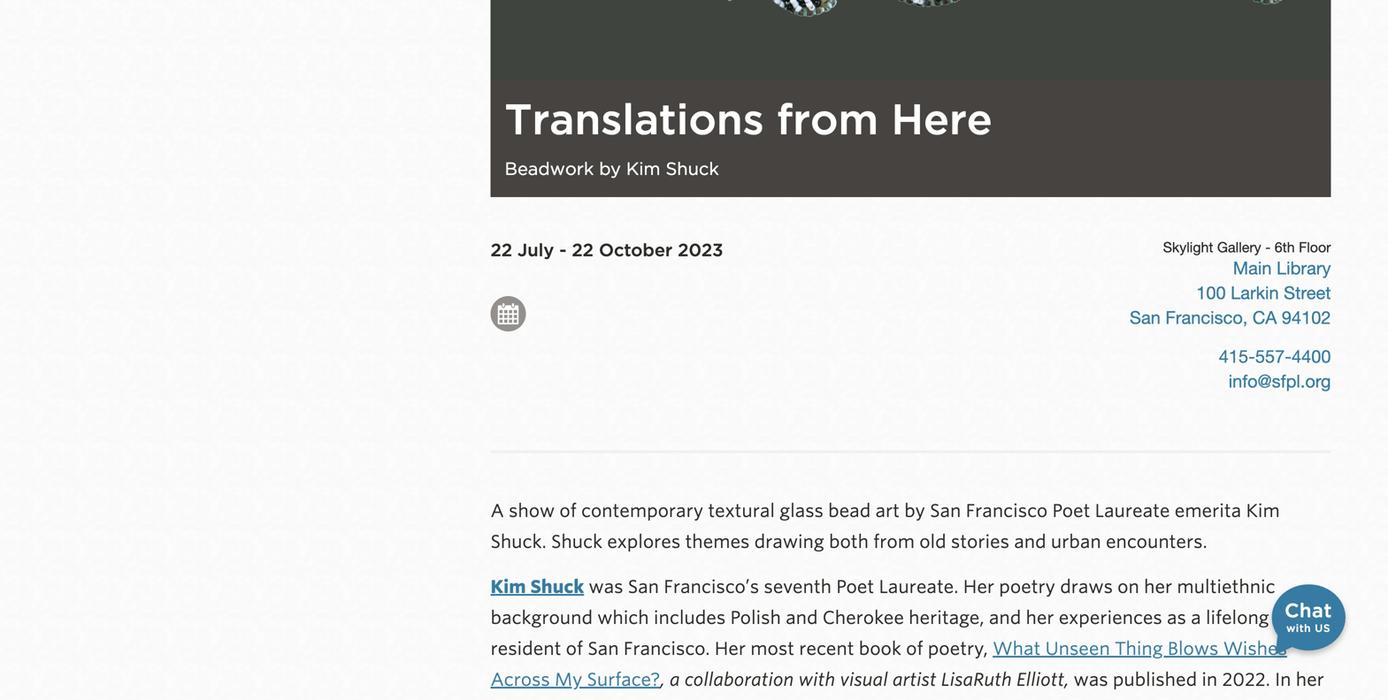 Task type: locate. For each thing, give the bounding box(es) containing it.
, up the 'laureate,' on the bottom of the page
[[660, 670, 665, 691]]

includes
[[654, 608, 726, 629]]

0 vertical spatial her
[[1144, 577, 1173, 598]]

was inside was published in 2022. in her term as poet laureate, she hosted scores of free poetry and art workshops for all ages a
[[1074, 670, 1108, 691]]

info@sfpl.org link
[[1229, 371, 1331, 392]]

0 vertical spatial with
[[1286, 622, 1311, 635]]

0 horizontal spatial art
[[876, 501, 900, 522]]

- right july
[[559, 240, 567, 261]]

her right in
[[1296, 670, 1324, 691]]

22 july - 22 october 2023
[[491, 240, 723, 261]]

was published in 2022. in her term as poet laureate, she hosted scores of free poetry and art workshops for all ages a
[[491, 670, 1324, 701]]

by down translations
[[599, 158, 621, 180]]

main library link
[[911, 256, 1331, 281]]

of up my
[[566, 639, 583, 660]]

was inside was san francisco's seventh poet laureate. her poetry draws on her multiethnic background which includes polish and cherokee heritage, and her experiences as a lifelong resident of san francisco. her most recent book of poetry,
[[589, 577, 623, 598]]

free
[[869, 701, 903, 701]]

2 vertical spatial poet
[[561, 701, 599, 701]]

,
[[1243, 307, 1248, 328], [660, 670, 665, 691]]

experiences
[[1059, 608, 1162, 629]]

0 horizontal spatial her
[[715, 639, 746, 660]]

0 horizontal spatial by
[[599, 158, 621, 180]]

multiethnic
[[1177, 577, 1276, 598]]

her up 'what'
[[1026, 608, 1054, 629]]

was san francisco's seventh poet laureate. her poetry draws on her multiethnic background which includes polish and cherokee heritage, and her experiences as a lifelong resident of san francisco. her most recent book of poetry,
[[491, 577, 1276, 660]]

skylight gallery - 6th floor
[[1163, 239, 1331, 256]]

a
[[491, 501, 504, 522]]

in
[[1202, 670, 1218, 691]]

1 horizontal spatial was
[[1074, 670, 1108, 691]]

drawing
[[754, 532, 824, 553]]

1 horizontal spatial poet
[[836, 577, 874, 598]]

scores
[[786, 701, 843, 701]]

what unseen thing blows wishes across my surface? link
[[491, 639, 1287, 691]]

kim shuck link
[[491, 577, 584, 598]]

san
[[1130, 307, 1161, 328], [930, 501, 961, 522], [628, 577, 659, 598], [588, 639, 619, 660]]

francisco down 100
[[1166, 307, 1243, 328]]

both
[[829, 532, 869, 553]]

art inside was published in 2022. in her term as poet laureate, she hosted scores of free poetry and art workshops for all ages a
[[1006, 701, 1030, 701]]

poet inside a show of contemporary textural glass bead art by san francisco poet laureate emerita kim shuck. shuck explores themes drawing both from old stories and urban encounters.
[[1052, 501, 1090, 522]]

laureate,
[[603, 701, 683, 701]]

collaboration
[[685, 670, 794, 691]]

translations from here
[[505, 94, 993, 145]]

of right show
[[560, 501, 577, 522]]

francisco up the stories
[[966, 501, 1048, 522]]

of down visual
[[847, 701, 864, 701]]

1 horizontal spatial her
[[963, 577, 995, 598]]

kim up background
[[491, 577, 526, 598]]

shuck up background
[[530, 577, 584, 598]]

1 vertical spatial francisco
[[966, 501, 1048, 522]]

2 vertical spatial her
[[1296, 670, 1324, 691]]

a show of contemporary textural glass bead art by san francisco poet laureate emerita kim shuck. shuck explores themes drawing both from old stories and urban encounters.
[[491, 501, 1280, 553]]

1 horizontal spatial ,
[[1243, 307, 1248, 328]]

poet down my
[[561, 701, 599, 701]]

22 left july
[[491, 240, 512, 261]]

kim inside a show of contemporary textural glass bead art by san francisco poet laureate emerita kim shuck. shuck explores themes drawing both from old stories and urban encounters.
[[1246, 501, 1280, 522]]

as down my
[[537, 701, 556, 701]]

0 horizontal spatial as
[[537, 701, 556, 701]]

with left us
[[1286, 622, 1311, 635]]

1 horizontal spatial with
[[1286, 622, 1311, 635]]

across
[[491, 670, 550, 691]]

by up old
[[905, 501, 925, 522]]

0 vertical spatial poetry
[[999, 577, 1056, 598]]

what
[[993, 639, 1041, 660]]

as
[[1167, 608, 1186, 629], [537, 701, 556, 701]]

1 vertical spatial poetry
[[908, 701, 964, 701]]

0 vertical spatial ,
[[1243, 307, 1248, 328]]

1 vertical spatial shuck
[[551, 532, 603, 553]]

1 horizontal spatial kim
[[626, 158, 660, 180]]

415-
[[1219, 346, 1255, 367]]

was up workshops
[[1074, 670, 1108, 691]]

poetry down artist
[[908, 701, 964, 701]]

poetry,
[[928, 639, 988, 660]]

1 vertical spatial ,
[[660, 670, 665, 691]]

0 vertical spatial as
[[1167, 608, 1186, 629]]

1 vertical spatial kim
[[1246, 501, 1280, 522]]

1 horizontal spatial a
[[1191, 608, 1201, 629]]

stories
[[951, 532, 1010, 553]]

1 vertical spatial art
[[1006, 701, 1030, 701]]

kim right emerita
[[1246, 501, 1280, 522]]

1 horizontal spatial by
[[905, 501, 925, 522]]

kim down translations
[[626, 158, 660, 180]]

, left ca at top right
[[1243, 307, 1248, 328]]

hosted
[[723, 701, 782, 701]]

and left urban
[[1014, 532, 1046, 553]]

2 horizontal spatial poet
[[1052, 501, 1090, 522]]

francisco.
[[624, 639, 710, 660]]

san down main library link
[[1130, 307, 1161, 328]]

0 vertical spatial art
[[876, 501, 900, 522]]

draws
[[1060, 577, 1113, 598]]

which
[[597, 608, 649, 629]]

1 horizontal spatial her
[[1144, 577, 1173, 598]]

san inside a show of contemporary textural glass bead art by san francisco poet laureate emerita kim shuck. shuck explores themes drawing both from old stories and urban encounters.
[[930, 501, 961, 522]]

a down francisco.
[[670, 670, 680, 691]]

2 vertical spatial kim
[[491, 577, 526, 598]]

0 vertical spatial shuck
[[666, 158, 719, 180]]

ca
[[1253, 307, 1277, 328]]

francisco inside a show of contemporary textural glass bead art by san francisco poet laureate emerita kim shuck. shuck explores themes drawing both from old stories and urban encounters.
[[966, 501, 1048, 522]]

art inside a show of contemporary textural glass bead art by san francisco poet laureate emerita kim shuck. shuck explores themes drawing both from old stories and urban encounters.
[[876, 501, 900, 522]]

was
[[589, 577, 623, 598], [1074, 670, 1108, 691]]

0 vertical spatial poet
[[1052, 501, 1090, 522]]

0 horizontal spatial -
[[559, 240, 567, 261]]

for
[[1133, 701, 1158, 701]]

1 vertical spatial as
[[537, 701, 556, 701]]

0 horizontal spatial was
[[589, 577, 623, 598]]

poet up cherokee
[[836, 577, 874, 598]]

poet up urban
[[1052, 501, 1090, 522]]

a inside was san francisco's seventh poet laureate. her poetry draws on her multiethnic background which includes polish and cherokee heritage, and her experiences as a lifelong resident of san francisco. her most recent book of poetry,
[[1191, 608, 1201, 629]]

shuck down translations from here
[[666, 158, 719, 180]]

her up heritage, at the right bottom of page
[[963, 577, 995, 598]]

0 horizontal spatial francisco
[[966, 501, 1048, 522]]

explores
[[607, 532, 681, 553]]

poetry left the draws
[[999, 577, 1056, 598]]

her right on
[[1144, 577, 1173, 598]]

0 horizontal spatial poetry
[[908, 701, 964, 701]]

a
[[1191, 608, 1201, 629], [670, 670, 680, 691]]

0 vertical spatial kim
[[626, 158, 660, 180]]

1 horizontal spatial as
[[1167, 608, 1186, 629]]

1 vertical spatial a
[[670, 670, 680, 691]]

6th
[[1275, 239, 1295, 256]]

2 horizontal spatial kim
[[1246, 501, 1280, 522]]

was up 'which'
[[589, 577, 623, 598]]

1 horizontal spatial art
[[1006, 701, 1030, 701]]

gallery
[[1217, 239, 1261, 256]]

cherokee
[[823, 608, 904, 629]]

poetry
[[999, 577, 1056, 598], [908, 701, 964, 701]]

seventh
[[764, 577, 832, 598]]

- left 6th
[[1265, 239, 1271, 256]]

with
[[1286, 622, 1311, 635], [798, 670, 835, 691]]

wishes
[[1223, 639, 1287, 660]]

francisco's
[[664, 577, 759, 598]]

artist
[[893, 670, 937, 691]]

0 horizontal spatial with
[[798, 670, 835, 691]]

poetry inside was san francisco's seventh poet laureate. her poetry draws on her multiethnic background which includes polish and cherokee heritage, and her experiences as a lifelong resident of san francisco. her most recent book of poetry,
[[999, 577, 1056, 598]]

emerita
[[1175, 501, 1242, 522]]

and inside a show of contemporary textural glass bead art by san francisco poet laureate emerita kim shuck. shuck explores themes drawing both from old stories and urban encounters.
[[1014, 532, 1046, 553]]

0 horizontal spatial poet
[[561, 701, 599, 701]]

francisco
[[1166, 307, 1243, 328], [966, 501, 1048, 522]]

her inside was published in 2022. in her term as poet laureate, she hosted scores of free poetry and art workshops for all ages a
[[1296, 670, 1324, 691]]

most
[[751, 639, 795, 660]]

contemporary
[[581, 501, 703, 522]]

1 horizontal spatial francisco
[[1166, 307, 1243, 328]]

with up scores
[[798, 670, 835, 691]]

poetry inside was published in 2022. in her term as poet laureate, she hosted scores of free poetry and art workshops for all ages a
[[908, 701, 964, 701]]

1 vertical spatial with
[[798, 670, 835, 691]]

22
[[491, 240, 512, 261], [572, 240, 594, 261]]

my
[[555, 670, 582, 691]]

kim
[[626, 158, 660, 180], [1246, 501, 1280, 522], [491, 577, 526, 598]]

2 horizontal spatial her
[[1296, 670, 1324, 691]]

1 vertical spatial from
[[873, 532, 915, 553]]

textural
[[708, 501, 775, 522]]

poet inside was published in 2022. in her term as poet laureate, she hosted scores of free poetry and art workshops for all ages a
[[561, 701, 599, 701]]

1 horizontal spatial 22
[[572, 240, 594, 261]]

557-
[[1255, 346, 1292, 367]]

her
[[1144, 577, 1173, 598], [1026, 608, 1054, 629], [1296, 670, 1324, 691]]

francisco inside main library 100 larkin street san francisco , ca 94102
[[1166, 307, 1243, 328]]

0 horizontal spatial a
[[670, 670, 680, 691]]

1 vertical spatial poet
[[836, 577, 874, 598]]

term
[[491, 701, 532, 701]]

0 vertical spatial a
[[1191, 608, 1201, 629]]

0 vertical spatial by
[[599, 158, 621, 180]]

1 vertical spatial was
[[1074, 670, 1108, 691]]

0 vertical spatial francisco
[[1166, 307, 1243, 328]]

old
[[920, 532, 946, 553]]

and
[[1014, 532, 1046, 553], [786, 608, 818, 629], [989, 608, 1021, 629], [969, 701, 1001, 701]]

shuck down show
[[551, 532, 603, 553]]

art
[[876, 501, 900, 522], [1006, 701, 1030, 701]]

book
[[859, 639, 902, 660]]

art right the bead
[[876, 501, 900, 522]]

workshops
[[1035, 701, 1129, 701]]

1 horizontal spatial poetry
[[999, 577, 1056, 598]]

laureate.
[[879, 577, 959, 598]]

san up old
[[930, 501, 961, 522]]

0 vertical spatial was
[[589, 577, 623, 598]]

art down elliott,
[[1006, 701, 1030, 701]]

1 vertical spatial her
[[715, 639, 746, 660]]

a up blows
[[1191, 608, 1201, 629]]

22 right july
[[572, 240, 594, 261]]

1 horizontal spatial -
[[1265, 239, 1271, 256]]

her up collaboration
[[715, 639, 746, 660]]

1 vertical spatial by
[[905, 501, 925, 522]]

laureate
[[1095, 501, 1170, 522]]

chat
[[1285, 599, 1332, 623]]

and down lisaruth
[[969, 701, 1001, 701]]

0 horizontal spatial her
[[1026, 608, 1054, 629]]

as up blows
[[1167, 608, 1186, 629]]

2 22 from the left
[[572, 240, 594, 261]]

1 vertical spatial her
[[1026, 608, 1054, 629]]

0 horizontal spatial 22
[[491, 240, 512, 261]]



Task type: vqa. For each thing, say whether or not it's contained in the screenshot.
the English.
no



Task type: describe. For each thing, give the bounding box(es) containing it.
background
[[491, 608, 593, 629]]

94102
[[1282, 307, 1331, 328]]

415-557-4400 info@sfpl.org
[[1219, 346, 1331, 392]]

themes
[[685, 532, 750, 553]]

shuck inside a show of contemporary textural glass bead art by san francisco poet laureate emerita kim shuck. shuck explores themes drawing both from old stories and urban encounters.
[[551, 532, 603, 553]]

beadwork
[[505, 158, 594, 180]]

recent
[[799, 639, 854, 660]]

here
[[891, 94, 993, 145]]

was for published
[[1074, 670, 1108, 691]]

surface?
[[587, 670, 660, 691]]

heritage,
[[909, 608, 984, 629]]

unseen
[[1045, 639, 1110, 660]]

and down seventh
[[786, 608, 818, 629]]

visual
[[840, 670, 888, 691]]

library
[[1277, 258, 1331, 279]]

glass
[[780, 501, 824, 522]]

info@sfpl.org
[[1229, 371, 1331, 392]]

bead
[[828, 501, 871, 522]]

blows
[[1168, 639, 1219, 660]]

was for san
[[589, 577, 623, 598]]

san up 'which'
[[628, 577, 659, 598]]

what unseen thing blows wishes across my surface?
[[491, 639, 1287, 691]]

1 22 from the left
[[491, 240, 512, 261]]

by inside a show of contemporary textural glass bead art by san francisco poet laureate emerita kim shuck. shuck explores themes drawing both from old stories and urban encounters.
[[905, 501, 925, 522]]

with inside chat with us
[[1286, 622, 1311, 635]]

stickleback by kim shuck image
[[491, 0, 1331, 80]]

as inside was san francisco's seventh poet laureate. her poetry draws on her multiethnic background which includes polish and cherokee heritage, and her experiences as a lifelong resident of san francisco. her most recent book of poetry,
[[1167, 608, 1186, 629]]

beadwork by kim shuck
[[505, 158, 719, 180]]

july
[[518, 240, 554, 261]]

elliott,
[[1017, 670, 1069, 691]]

ages
[[1187, 701, 1227, 701]]

us
[[1315, 622, 1331, 635]]

of up artist
[[906, 639, 923, 660]]

of inside was published in 2022. in her term as poet laureate, she hosted scores of free poetry and art workshops for all ages a
[[847, 701, 864, 701]]

poet inside was san francisco's seventh poet laureate. her poetry draws on her multiethnic background which includes polish and cherokee heritage, and her experiences as a lifelong resident of san francisco. her most recent book of poetry,
[[836, 577, 874, 598]]

0 horizontal spatial ,
[[660, 670, 665, 691]]

shuck.
[[491, 532, 547, 553]]

0 vertical spatial from
[[777, 94, 879, 145]]

floor
[[1299, 239, 1331, 256]]

all
[[1162, 701, 1182, 701]]

, inside main library 100 larkin street san francisco , ca 94102
[[1243, 307, 1248, 328]]

- for 6th
[[1265, 239, 1271, 256]]

on
[[1118, 577, 1139, 598]]

she
[[688, 701, 718, 701]]

4400
[[1292, 346, 1331, 367]]

thing
[[1115, 639, 1163, 660]]

main library 100 larkin street san francisco , ca 94102
[[1130, 258, 1331, 328]]

lifelong
[[1206, 608, 1269, 629]]

2022.
[[1222, 670, 1270, 691]]

october
[[599, 240, 673, 261]]

polish
[[730, 608, 781, 629]]

urban
[[1051, 532, 1101, 553]]

and up 'what'
[[989, 608, 1021, 629]]

san inside main library 100 larkin street san francisco , ca 94102
[[1130, 307, 1161, 328]]

0 vertical spatial her
[[963, 577, 995, 598]]

skylight
[[1163, 239, 1213, 256]]

larkin
[[1231, 283, 1279, 303]]

and inside was published in 2022. in her term as poet laureate, she hosted scores of free poetry and art workshops for all ages a
[[969, 701, 1001, 701]]

published
[[1113, 670, 1197, 691]]

415-557-4400 link
[[1219, 346, 1331, 367]]

of inside a show of contemporary textural glass bead art by san francisco poet laureate emerita kim shuck. shuck explores themes drawing both from old stories and urban encounters.
[[560, 501, 577, 522]]

0 horizontal spatial kim
[[491, 577, 526, 598]]

street
[[1284, 283, 1331, 303]]

lisaruth
[[941, 670, 1012, 691]]

2023
[[678, 240, 723, 261]]

from inside a show of contemporary textural glass bead art by san francisco poet laureate emerita kim shuck. shuck explores themes drawing both from old stories and urban encounters.
[[873, 532, 915, 553]]

kim shuck
[[491, 577, 584, 598]]

translations
[[505, 94, 764, 145]]

in
[[1275, 670, 1291, 691]]

chat with us
[[1285, 599, 1332, 635]]

- for 22
[[559, 240, 567, 261]]

resident
[[491, 639, 561, 660]]

2 vertical spatial shuck
[[530, 577, 584, 598]]

san down 'which'
[[588, 639, 619, 660]]

show
[[509, 501, 555, 522]]

main
[[1233, 258, 1272, 279]]

encounters.
[[1106, 532, 1208, 553]]

, a collaboration with visual artist lisaruth elliott,
[[660, 670, 1074, 691]]

as inside was published in 2022. in her term as poet laureate, she hosted scores of free poetry and art workshops for all ages a
[[537, 701, 556, 701]]



